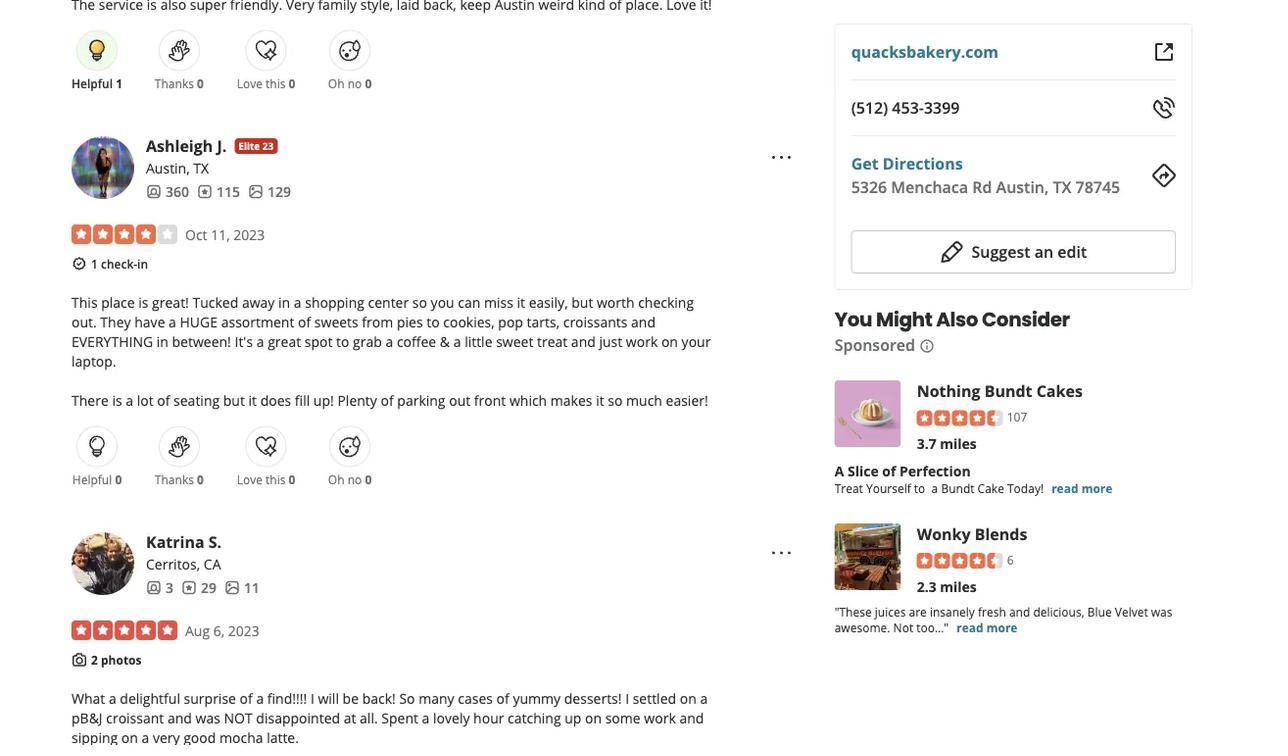 Task type: vqa. For each thing, say whether or not it's contained in the screenshot.
24 chevron down v2 image inside Restaurants LINK
no



Task type: locate. For each thing, give the bounding box(es) containing it.
sponsored
[[835, 334, 916, 355]]

0 horizontal spatial 16 photos v2 image
[[224, 580, 240, 595]]

in
[[137, 256, 148, 272], [278, 293, 290, 312], [157, 332, 169, 351]]

1 vertical spatial friends element
[[146, 577, 173, 597]]

oct
[[185, 225, 207, 244]]

0 vertical spatial helpful
[[72, 75, 113, 91]]

0 horizontal spatial i
[[311, 689, 314, 708]]

1 this from the top
[[266, 75, 286, 91]]

this
[[266, 75, 286, 91], [266, 471, 286, 487]]

get
[[852, 153, 879, 174]]

2 helpful from the top
[[72, 471, 112, 487]]

worth
[[597, 293, 635, 312]]

love this 0 for 0
[[237, 471, 295, 487]]

1 vertical spatial love this 0
[[237, 471, 295, 487]]

16 photos v2 image for ashleigh j.
[[248, 184, 264, 199]]

of right lot
[[157, 391, 170, 410]]

4.5 star rating image
[[917, 410, 1003, 426], [917, 553, 1003, 569]]

2 menu image from the top
[[770, 541, 794, 565]]

photos element
[[248, 182, 291, 201], [224, 577, 260, 597]]

0 vertical spatial friends element
[[146, 182, 189, 201]]

1 vertical spatial 4.5 star rating image
[[917, 553, 1003, 569]]

1 horizontal spatial 16 photos v2 image
[[248, 184, 264, 199]]

0 vertical spatial to
[[427, 313, 440, 331]]

1 vertical spatial thanks
[[155, 471, 194, 487]]

was inside what a delightful surprise of a find!!!!  i will be back!  so many cases of yummy desserts!  i settled on a pb&j croissant and was not disappointed at all.  spent a lovely hour catching up on some work and sipping on a very good mocha latte.
[[196, 709, 220, 727]]

0 horizontal spatial austin,
[[146, 159, 190, 177]]

menu image for katrina s.
[[770, 541, 794, 565]]

0 vertical spatial more
[[1082, 480, 1113, 496]]

16 review v2 image
[[181, 580, 197, 595]]

a right 'what'
[[109, 689, 116, 708]]

0 horizontal spatial read more link
[[957, 619, 1018, 635]]

more right insanely
[[987, 619, 1018, 635]]

0 vertical spatial love
[[237, 75, 263, 91]]

11,
[[211, 225, 230, 244]]

2 friends element from the top
[[146, 577, 173, 597]]

1 vertical spatial is
[[112, 391, 122, 410]]

1 vertical spatial in
[[278, 293, 290, 312]]

thanks up katrina
[[155, 471, 194, 487]]

quacksbakery.com
[[852, 41, 999, 62]]

0 horizontal spatial tx
[[193, 159, 209, 177]]

it up pop
[[517, 293, 525, 312]]

but up the "croissants"
[[572, 293, 593, 312]]

0 horizontal spatial but
[[223, 391, 245, 410]]

austin, right rd
[[997, 176, 1049, 198]]

oh no 0 for helpful 0
[[328, 471, 372, 487]]

photos element containing 11
[[224, 577, 260, 597]]

1 oh no 0 from the top
[[328, 75, 372, 91]]

1 vertical spatial bundt
[[941, 480, 975, 496]]

0 vertical spatial thanks
[[155, 75, 194, 91]]

1 vertical spatial menu image
[[770, 541, 794, 565]]

and right fresh
[[1010, 603, 1031, 620]]

i up some
[[626, 689, 629, 708]]

1 thanks 0 from the top
[[155, 75, 204, 91]]

1 horizontal spatial 1
[[116, 75, 123, 91]]

to down you
[[427, 313, 440, 331]]

on left your
[[662, 332, 678, 351]]

2 miles from the top
[[940, 577, 977, 596]]

so up the "pies"
[[413, 293, 427, 312]]

2 thanks 0 from the top
[[155, 471, 204, 487]]

and right some
[[680, 709, 704, 727]]

helpful down there
[[72, 471, 112, 487]]

1 vertical spatial photos element
[[224, 577, 260, 597]]

no for 1
[[348, 75, 362, 91]]

reviews element containing 29
[[181, 577, 217, 597]]

1 horizontal spatial more
[[1082, 480, 1113, 496]]

helpful
[[72, 75, 113, 91], [72, 471, 112, 487]]

work inside what a delightful surprise of a find!!!!  i will be back!  so many cases of yummy desserts!  i settled on a pb&j croissant and was not disappointed at all.  spent a lovely hour catching up on some work and sipping on a very good mocha latte.
[[644, 709, 676, 727]]

to down sweets on the left
[[336, 332, 349, 351]]

but right seating
[[223, 391, 245, 410]]

0 horizontal spatial bundt
[[941, 480, 975, 496]]

1 right 16 check in v2 image
[[91, 256, 98, 272]]

latte.
[[267, 728, 299, 745]]

16 info v2 image
[[919, 338, 935, 354]]

tx left "78745"
[[1053, 176, 1072, 198]]

edit
[[1058, 241, 1087, 262]]

1 horizontal spatial tx
[[1053, 176, 1072, 198]]

more inside a slice of perfection treat yourself to  a bundt cake today! read more
[[1082, 480, 1113, 496]]

1 vertical spatial no
[[348, 471, 362, 487]]

0 vertical spatial so
[[413, 293, 427, 312]]

0 vertical spatial work
[[626, 332, 658, 351]]

1 vertical spatial read more link
[[957, 619, 1018, 635]]

3.7
[[917, 434, 937, 453]]

fresh
[[978, 603, 1007, 620]]

2 vertical spatial to
[[914, 480, 926, 496]]

out
[[449, 391, 471, 410]]

of right plenty
[[381, 391, 394, 410]]

2 horizontal spatial it
[[596, 391, 604, 410]]

sipping
[[72, 728, 118, 745]]

1 vertical spatial thanks 0
[[155, 471, 204, 487]]

0 horizontal spatial was
[[196, 709, 220, 727]]

blends
[[975, 523, 1028, 544]]

but inside this place is great! tucked away in a shopping center so you can miss it easily, but worth checking out. they have a huge assortment of sweets from pies to cookies, pop tarts, croissants and everything in between! it's a great spot to grab a coffee & a little sweet treat and just work on your laptop.
[[572, 293, 593, 312]]

0 vertical spatial oh
[[328, 75, 345, 91]]

2.3
[[917, 577, 937, 596]]

what
[[72, 689, 105, 708]]

work right the just
[[626, 332, 658, 351]]

menu image
[[770, 145, 794, 169], [770, 541, 794, 565]]

2 oh from the top
[[328, 471, 345, 487]]

surprise
[[184, 689, 236, 708]]

it's
[[235, 332, 253, 351]]

1 miles from the top
[[940, 434, 977, 453]]

and down checking
[[631, 313, 656, 331]]

katrina s. cerritos, ca
[[146, 531, 222, 573]]

bundt left cake
[[941, 480, 975, 496]]

1 up the photo of ashleigh j. at the top left of the page
[[116, 75, 123, 91]]

wonky
[[917, 523, 971, 544]]

0 vertical spatial read
[[1052, 480, 1079, 496]]

read right too…"
[[957, 619, 984, 635]]

1 horizontal spatial i
[[626, 689, 629, 708]]

1 horizontal spatial so
[[608, 391, 623, 410]]

1 vertical spatial oh no 0
[[328, 471, 372, 487]]

2 thanks from the top
[[155, 471, 194, 487]]

tx up 16 review v2 image
[[193, 159, 209, 177]]

0 vertical spatial 2023
[[234, 225, 265, 244]]

tx
[[193, 159, 209, 177], [1053, 176, 1072, 198]]

1 vertical spatial this
[[266, 471, 286, 487]]

"these juices are insanely fresh and delicious, blue velvet was awesome. not too…"
[[835, 603, 1173, 635]]

love up elite
[[237, 75, 263, 91]]

1 horizontal spatial it
[[517, 293, 525, 312]]

0 vertical spatial love this 0
[[237, 75, 295, 91]]

love this 0 up 23
[[237, 75, 295, 91]]

2 i from the left
[[626, 689, 629, 708]]

1 vertical spatial oh
[[328, 471, 345, 487]]

no
[[348, 75, 362, 91], [348, 471, 362, 487]]

read inside a slice of perfection treat yourself to  a bundt cake today! read more
[[1052, 480, 1079, 496]]

1 thanks from the top
[[155, 75, 194, 91]]

0 vertical spatial in
[[137, 256, 148, 272]]

24 external link v2 image
[[1153, 40, 1176, 64]]

0 vertical spatial 1
[[116, 75, 123, 91]]

0 vertical spatial miles
[[940, 434, 977, 453]]

was right velvet
[[1152, 603, 1173, 620]]

0 vertical spatial is
[[138, 293, 148, 312]]

love down does
[[237, 471, 263, 487]]

1 vertical spatial to
[[336, 332, 349, 351]]

0 vertical spatial 4.5 star rating image
[[917, 410, 1003, 426]]

is right there
[[112, 391, 122, 410]]

0 horizontal spatial to
[[336, 332, 349, 351]]

read right today!
[[1052, 480, 1079, 496]]

love this 0 down does
[[237, 471, 295, 487]]

nothing bundt cakes
[[917, 380, 1083, 401]]

thanks 0 up katrina
[[155, 471, 204, 487]]

1 vertical spatial 16 photos v2 image
[[224, 580, 240, 595]]

3399
[[924, 97, 960, 118]]

this up 23
[[266, 75, 286, 91]]

1 menu image from the top
[[770, 145, 794, 169]]

this down does
[[266, 471, 286, 487]]

treat
[[835, 480, 863, 496]]

0 horizontal spatial 1
[[91, 256, 98, 272]]

a right &
[[454, 332, 461, 351]]

1 horizontal spatial was
[[1152, 603, 1173, 620]]

helpful left (1 reaction) element at top
[[72, 75, 113, 91]]

0 vertical spatial menu image
[[770, 145, 794, 169]]

2023
[[234, 225, 265, 244], [228, 621, 260, 640]]

friends element for katrina s.
[[146, 577, 173, 597]]

2 no from the top
[[348, 471, 362, 487]]

desserts!
[[564, 689, 622, 708]]

photos element right 115
[[248, 182, 291, 201]]

2 love this 0 from the top
[[237, 471, 295, 487]]

friends element containing 360
[[146, 182, 189, 201]]

many
[[419, 689, 454, 708]]

blue
[[1088, 603, 1112, 620]]

bundt up 107
[[985, 380, 1033, 401]]

menu image left wonky blends image
[[770, 541, 794, 565]]

0 vertical spatial thanks 0
[[155, 75, 204, 91]]

0 vertical spatial bundt
[[985, 380, 1033, 401]]

129
[[268, 182, 291, 201]]

1 horizontal spatial but
[[572, 293, 593, 312]]

a right grab
[[386, 332, 393, 351]]

find!!!!
[[267, 689, 307, 708]]

everything
[[72, 332, 153, 351]]

a
[[294, 293, 302, 312], [169, 313, 176, 331], [257, 332, 264, 351], [386, 332, 393, 351], [454, 332, 461, 351], [126, 391, 133, 410], [109, 689, 116, 708], [256, 689, 264, 708], [700, 689, 708, 708], [422, 709, 430, 727], [142, 728, 149, 745]]

of right the slice at bottom right
[[883, 461, 896, 480]]

2 oh no 0 from the top
[[328, 471, 372, 487]]

4.5 star rating image up 3.7 miles
[[917, 410, 1003, 426]]

11
[[244, 578, 260, 597]]

friends element left 16 review v2 image
[[146, 182, 189, 201]]

of up hour
[[497, 689, 510, 708]]

thanks right (1 reaction) element at top
[[155, 75, 194, 91]]

was down surprise on the bottom
[[196, 709, 220, 727]]

1 vertical spatial read
[[957, 619, 984, 635]]

austin, inside "get directions 5326 menchaca rd austin, tx 78745"
[[997, 176, 1049, 198]]

2 love from the top
[[237, 471, 263, 487]]

velvet
[[1115, 603, 1149, 620]]

1 vertical spatial so
[[608, 391, 623, 410]]

0 horizontal spatial more
[[987, 619, 1018, 635]]

nothing bundt cakes link
[[917, 380, 1083, 401]]

0 vertical spatial this
[[266, 75, 286, 91]]

a down "great!"
[[169, 313, 176, 331]]

love
[[237, 75, 263, 91], [237, 471, 263, 487]]

it right the makes
[[596, 391, 604, 410]]

2 horizontal spatial to
[[914, 480, 926, 496]]

1 vertical spatial reviews element
[[181, 577, 217, 597]]

1 love this 0 from the top
[[237, 75, 295, 91]]

16 photos v2 image left "11"
[[224, 580, 240, 595]]

it
[[517, 293, 525, 312], [249, 391, 257, 410], [596, 391, 604, 410]]

0 vertical spatial was
[[1152, 603, 1173, 620]]

menu image left get
[[770, 145, 794, 169]]

thanks 0 right (1 reaction) element at top
[[155, 75, 204, 91]]

1 vertical spatial was
[[196, 709, 220, 727]]

more
[[1082, 480, 1113, 496], [987, 619, 1018, 635]]

2 this from the top
[[266, 471, 286, 487]]

0 horizontal spatial it
[[249, 391, 257, 410]]

on
[[662, 332, 678, 351], [680, 689, 697, 708], [585, 709, 602, 727], [121, 728, 138, 745]]

seating
[[174, 391, 220, 410]]

read more link right today!
[[1052, 480, 1113, 496]]

1 horizontal spatial in
[[157, 332, 169, 351]]

elite
[[238, 139, 260, 153]]

reviews element for ashleigh j.
[[197, 182, 240, 201]]

work
[[626, 332, 658, 351], [644, 709, 676, 727]]

of inside a slice of perfection treat yourself to  a bundt cake today! read more
[[883, 461, 896, 480]]

1 vertical spatial but
[[223, 391, 245, 410]]

16 check in v2 image
[[72, 256, 87, 272]]

friends element containing 3
[[146, 577, 173, 597]]

0 vertical spatial oh no 0
[[328, 75, 372, 91]]

of up spot
[[298, 313, 311, 331]]

4 star rating image
[[72, 225, 177, 244]]

1 oh from the top
[[328, 75, 345, 91]]

ca
[[204, 554, 221, 573]]

might
[[876, 306, 933, 333]]

1 horizontal spatial is
[[138, 293, 148, 312]]

1 horizontal spatial read
[[1052, 480, 1079, 496]]

bundt
[[985, 380, 1033, 401], [941, 480, 975, 496]]

reviews element containing 115
[[197, 182, 240, 201]]

2 4.5 star rating image from the top
[[917, 553, 1003, 569]]

is up the have
[[138, 293, 148, 312]]

"these
[[835, 603, 872, 620]]

reviews element down ca
[[181, 577, 217, 597]]

friends element
[[146, 182, 189, 201], [146, 577, 173, 597]]

1 horizontal spatial bundt
[[985, 380, 1033, 401]]

1 vertical spatial love
[[237, 471, 263, 487]]

1 4.5 star rating image from the top
[[917, 410, 1003, 426]]

but
[[572, 293, 593, 312], [223, 391, 245, 410]]

in down 4 star rating image
[[137, 256, 148, 272]]

thanks for 1
[[155, 75, 194, 91]]

love for helpful 1
[[237, 75, 263, 91]]

miles for wonky
[[940, 577, 977, 596]]

on down croissant
[[121, 728, 138, 745]]

1 vertical spatial helpful
[[72, 471, 112, 487]]

1 love from the top
[[237, 75, 263, 91]]

ashleigh
[[146, 135, 213, 157]]

s.
[[209, 531, 222, 552]]

1 vertical spatial 2023
[[228, 621, 260, 640]]

miles for nothing
[[940, 434, 977, 453]]

suggest an edit button
[[852, 230, 1176, 273]]

work down settled
[[644, 709, 676, 727]]

thanks 0 for helpful 0
[[155, 471, 204, 487]]

austin, down ashleigh
[[146, 159, 190, 177]]

catching
[[508, 709, 561, 727]]

juices
[[875, 603, 906, 620]]

in down the have
[[157, 332, 169, 351]]

(512) 453-3399
[[852, 97, 960, 118]]

2023 right 11,
[[234, 225, 265, 244]]

treat
[[537, 332, 568, 351]]

(0 reactions) element
[[197, 75, 204, 91], [289, 75, 295, 91], [365, 75, 372, 91], [115, 471, 122, 487], [197, 471, 204, 487], [289, 471, 295, 487], [365, 471, 372, 487]]

0 vertical spatial no
[[348, 75, 362, 91]]

2023 for katrina s.
[[228, 621, 260, 640]]

miles right 3.7
[[940, 434, 977, 453]]

photos element containing 129
[[248, 182, 291, 201]]

16 photos v2 image left 129
[[248, 184, 264, 199]]

and inside "these juices are insanely fresh and delicious, blue velvet was awesome. not too…"
[[1010, 603, 1031, 620]]

this for helpful 0
[[266, 471, 286, 487]]

a right the it's
[[257, 332, 264, 351]]

read
[[1052, 480, 1079, 496], [957, 619, 984, 635]]

0 horizontal spatial in
[[137, 256, 148, 272]]

16 photos v2 image
[[248, 184, 264, 199], [224, 580, 240, 595]]

photos element for katrina s.
[[224, 577, 260, 597]]

0 vertical spatial photos element
[[248, 182, 291, 201]]

0 vertical spatial reviews element
[[197, 182, 240, 201]]

2023 right 6,
[[228, 621, 260, 640]]

this place is great! tucked away in a shopping center so you can miss it easily, but worth checking out. they have a huge assortment of sweets from pies to cookies, pop tarts, croissants and everything in between! it's a great spot to grab a coffee & a little sweet treat and just work on your laptop.
[[72, 293, 711, 371]]

16 friends v2 image
[[146, 184, 162, 199]]

work inside this place is great! tucked away in a shopping center so you can miss it easily, but worth checking out. they have a huge assortment of sweets from pies to cookies, pop tarts, croissants and everything in between! it's a great spot to grab a coffee & a little sweet treat and just work on your laptop.
[[626, 332, 658, 351]]

0 vertical spatial 16 photos v2 image
[[248, 184, 264, 199]]

1 no from the top
[[348, 75, 362, 91]]

to right 'yourself'
[[914, 480, 926, 496]]

more right today!
[[1082, 480, 1113, 496]]

0 vertical spatial but
[[572, 293, 593, 312]]

awesome.
[[835, 619, 891, 635]]

helpful for helpful 0
[[72, 471, 112, 487]]

tx inside elite 23 austin, tx
[[193, 159, 209, 177]]

directions
[[883, 153, 963, 174]]

much
[[626, 391, 663, 410]]

16 camera v2 image
[[72, 652, 87, 667]]

so left much
[[608, 391, 623, 410]]

reviews element down elite 23 austin, tx
[[197, 182, 240, 201]]

1 horizontal spatial austin,
[[997, 176, 1049, 198]]

2 horizontal spatial in
[[278, 293, 290, 312]]

miles up insanely
[[940, 577, 977, 596]]

read more link right too…"
[[957, 619, 1018, 635]]

it left does
[[249, 391, 257, 410]]

menu image for ashleigh j.
[[770, 145, 794, 169]]

thanks 0
[[155, 75, 204, 91], [155, 471, 204, 487]]

makes
[[551, 391, 593, 410]]

i left 'will'
[[311, 689, 314, 708]]

a left very
[[142, 728, 149, 745]]

reviews element
[[197, 182, 240, 201], [181, 577, 217, 597]]

in right away
[[278, 293, 290, 312]]

perfection
[[900, 461, 971, 480]]

photos element right 29
[[224, 577, 260, 597]]

1 vertical spatial miles
[[940, 577, 977, 596]]

1 horizontal spatial read more link
[[1052, 480, 1113, 496]]

(1 reaction) element
[[116, 75, 123, 91]]

a left lot
[[126, 391, 133, 410]]

and down the "croissants"
[[571, 332, 596, 351]]

so inside this place is great! tucked away in a shopping center so you can miss it easily, but worth checking out. they have a huge assortment of sweets from pies to cookies, pop tarts, croissants and everything in between! it's a great spot to grab a coffee & a little sweet treat and just work on your laptop.
[[413, 293, 427, 312]]

miss
[[484, 293, 514, 312]]

3
[[166, 578, 173, 597]]

love this 0 for 1
[[237, 75, 295, 91]]

1 friends element from the top
[[146, 182, 189, 201]]

checking
[[638, 293, 694, 312]]

1 helpful from the top
[[72, 75, 113, 91]]

4.5 star rating image up 2.3 miles
[[917, 553, 1003, 569]]

1 vertical spatial work
[[644, 709, 676, 727]]

friends element down the cerritos, at the left
[[146, 577, 173, 597]]

to
[[427, 313, 440, 331], [336, 332, 349, 351], [914, 480, 926, 496]]

0 horizontal spatial so
[[413, 293, 427, 312]]

read more link
[[1052, 480, 1113, 496], [957, 619, 1018, 635]]

0 vertical spatial read more link
[[1052, 480, 1113, 496]]

yourself
[[867, 480, 911, 496]]

1 check-in
[[91, 256, 148, 272]]

what a delightful surprise of a find!!!!  i will be back!  so many cases of yummy desserts!  i settled on a pb&j croissant and was not disappointed at all.  spent a lovely hour catching up on some work and sipping on a very good mocha latte.
[[72, 689, 708, 745]]

between!
[[172, 332, 231, 351]]



Task type: describe. For each thing, give the bounding box(es) containing it.
does
[[260, 391, 291, 410]]

0 horizontal spatial read
[[957, 619, 984, 635]]

thanks 0 for helpful 1
[[155, 75, 204, 91]]

this for helpful 1
[[266, 75, 286, 91]]

0 horizontal spatial is
[[112, 391, 122, 410]]

oh no 0 for helpful 1
[[328, 75, 372, 91]]

107
[[1007, 408, 1028, 424]]

1 i from the left
[[311, 689, 314, 708]]

nothing bundt cakes image
[[835, 380, 902, 447]]

mocha
[[220, 728, 263, 745]]

love for helpful 0
[[237, 471, 263, 487]]

all.
[[360, 709, 378, 727]]

78745
[[1076, 176, 1121, 198]]

photo of ashleigh j. image
[[72, 136, 134, 199]]

very
[[153, 728, 180, 745]]

6
[[1007, 551, 1014, 567]]

24 directions v2 image
[[1153, 164, 1176, 187]]

wonky blends image
[[835, 523, 902, 590]]

helpful for helpful 1
[[72, 75, 113, 91]]

24 pencil v2 image
[[941, 240, 964, 264]]

16 photos v2 image for katrina s.
[[224, 580, 240, 595]]

your
[[682, 332, 711, 351]]

cakes
[[1037, 380, 1083, 401]]

a left shopping in the left of the page
[[294, 293, 302, 312]]

delicious,
[[1034, 603, 1085, 620]]

wonky blends
[[917, 523, 1028, 544]]

photo of katrina s. image
[[72, 532, 134, 595]]

hour
[[474, 709, 504, 727]]

little
[[465, 332, 493, 351]]

away
[[242, 293, 275, 312]]

menchaca
[[891, 176, 969, 198]]

ashleigh j. link
[[146, 135, 227, 157]]

front
[[474, 391, 506, 410]]

great
[[268, 332, 301, 351]]

16 friends v2 image
[[146, 580, 162, 595]]

quacksbakery.com link
[[852, 41, 999, 62]]

no for 0
[[348, 471, 362, 487]]

and up very
[[168, 709, 192, 727]]

5 star rating image
[[72, 621, 177, 640]]

1 vertical spatial 1
[[91, 256, 98, 272]]

pop
[[498, 313, 523, 331]]

have
[[135, 313, 165, 331]]

fill
[[295, 391, 310, 410]]

on down desserts!
[[585, 709, 602, 727]]

they
[[100, 313, 131, 331]]

out.
[[72, 313, 97, 331]]

from
[[362, 313, 393, 331]]

1 vertical spatial more
[[987, 619, 1018, 635]]

cookies,
[[443, 313, 495, 331]]

2 photos
[[91, 652, 142, 668]]

too…"
[[917, 619, 949, 635]]

was inside "these juices are insanely fresh and delicious, blue velvet was awesome. not too…"
[[1152, 603, 1173, 620]]

a down many
[[422, 709, 430, 727]]

which
[[510, 391, 547, 410]]

pies
[[397, 313, 423, 331]]

are
[[909, 603, 927, 620]]

1 horizontal spatial to
[[427, 313, 440, 331]]

up
[[565, 709, 582, 727]]

spent
[[382, 709, 419, 727]]

tucked
[[193, 293, 238, 312]]

16 review v2 image
[[197, 184, 213, 199]]

24 phone v2 image
[[1153, 96, 1176, 120]]

photos
[[101, 652, 142, 668]]

elite 23 austin, tx
[[146, 139, 274, 177]]

elite 23 link
[[235, 138, 278, 154]]

settled
[[633, 689, 676, 708]]

bundt inside a slice of perfection treat yourself to  a bundt cake today! read more
[[941, 480, 975, 496]]

it inside this place is great! tucked away in a shopping center so you can miss it easily, but worth checking out. they have a huge assortment of sweets from pies to cookies, pop tarts, croissants and everything in between! it's a great spot to grab a coffee & a little sweet treat and just work on your laptop.
[[517, 293, 525, 312]]

cerritos,
[[146, 554, 200, 573]]

so
[[399, 689, 415, 708]]

yummy
[[513, 689, 561, 708]]

oh for 1
[[328, 75, 345, 91]]

read more
[[957, 619, 1018, 635]]

austin, inside elite 23 austin, tx
[[146, 159, 190, 177]]

shopping
[[305, 293, 365, 312]]

is inside this place is great! tucked away in a shopping center so you can miss it easily, but worth checking out. they have a huge assortment of sweets from pies to cookies, pop tarts, croissants and everything in between! it's a great spot to grab a coffee & a little sweet treat and just work on your laptop.
[[138, 293, 148, 312]]

5326
[[852, 176, 887, 198]]

easily,
[[529, 293, 568, 312]]

sweet
[[496, 332, 534, 351]]

on inside this place is great! tucked away in a shopping center so you can miss it easily, but worth checking out. they have a huge assortment of sweets from pies to cookies, pop tarts, croissants and everything in between! it's a great spot to grab a coffee & a little sweet treat and just work on your laptop.
[[662, 332, 678, 351]]

friends element for ashleigh j.
[[146, 182, 189, 201]]

tarts,
[[527, 313, 560, 331]]

helpful 0
[[72, 471, 122, 487]]

rd
[[973, 176, 992, 198]]

suggest an edit
[[972, 241, 1087, 262]]

back!
[[362, 689, 396, 708]]

453-
[[892, 97, 924, 118]]

4.5 star rating image for wonky
[[917, 553, 1003, 569]]

a
[[835, 461, 844, 480]]

of inside this place is great! tucked away in a shopping center so you can miss it easily, but worth checking out. they have a huge assortment of sweets from pies to cookies, pop tarts, croissants and everything in between! it's a great spot to grab a coffee & a little sweet treat and just work on your laptop.
[[298, 313, 311, 331]]

up!
[[314, 391, 334, 410]]

360
[[166, 182, 189, 201]]

wonky blends link
[[917, 523, 1028, 544]]

croissants
[[563, 313, 628, 331]]

2023 for ashleigh j.
[[234, 225, 265, 244]]

aug
[[185, 621, 210, 640]]

not
[[894, 619, 914, 635]]

ashleigh j.
[[146, 135, 227, 157]]

photos element for ashleigh j.
[[248, 182, 291, 201]]

oh for 0
[[328, 471, 345, 487]]

some
[[605, 709, 641, 727]]

of up not
[[240, 689, 253, 708]]

parking
[[397, 391, 446, 410]]

disappointed
[[256, 709, 340, 727]]

assortment
[[221, 313, 294, 331]]

good
[[184, 728, 216, 745]]

oct 11, 2023
[[185, 225, 265, 244]]

a left find!!!!
[[256, 689, 264, 708]]

lovely
[[433, 709, 470, 727]]

today!
[[1008, 480, 1044, 496]]

not
[[224, 709, 253, 727]]

croissant
[[106, 709, 164, 727]]

place
[[101, 293, 135, 312]]

insanely
[[930, 603, 975, 620]]

can
[[458, 293, 481, 312]]

at
[[344, 709, 356, 727]]

suggest
[[972, 241, 1031, 262]]

reviews element for katrina s.
[[181, 577, 217, 597]]

sweets
[[314, 313, 359, 331]]

thanks for 0
[[155, 471, 194, 487]]

a right settled
[[700, 689, 708, 708]]

2 vertical spatial in
[[157, 332, 169, 351]]

you
[[431, 293, 455, 312]]

115
[[217, 182, 240, 201]]

4.5 star rating image for nothing
[[917, 410, 1003, 426]]

23
[[263, 139, 274, 153]]

on right settled
[[680, 689, 697, 708]]

tx inside "get directions 5326 menchaca rd austin, tx 78745"
[[1053, 176, 1072, 198]]

cake
[[978, 480, 1005, 496]]

to inside a slice of perfection treat yourself to  a bundt cake today! read more
[[914, 480, 926, 496]]



